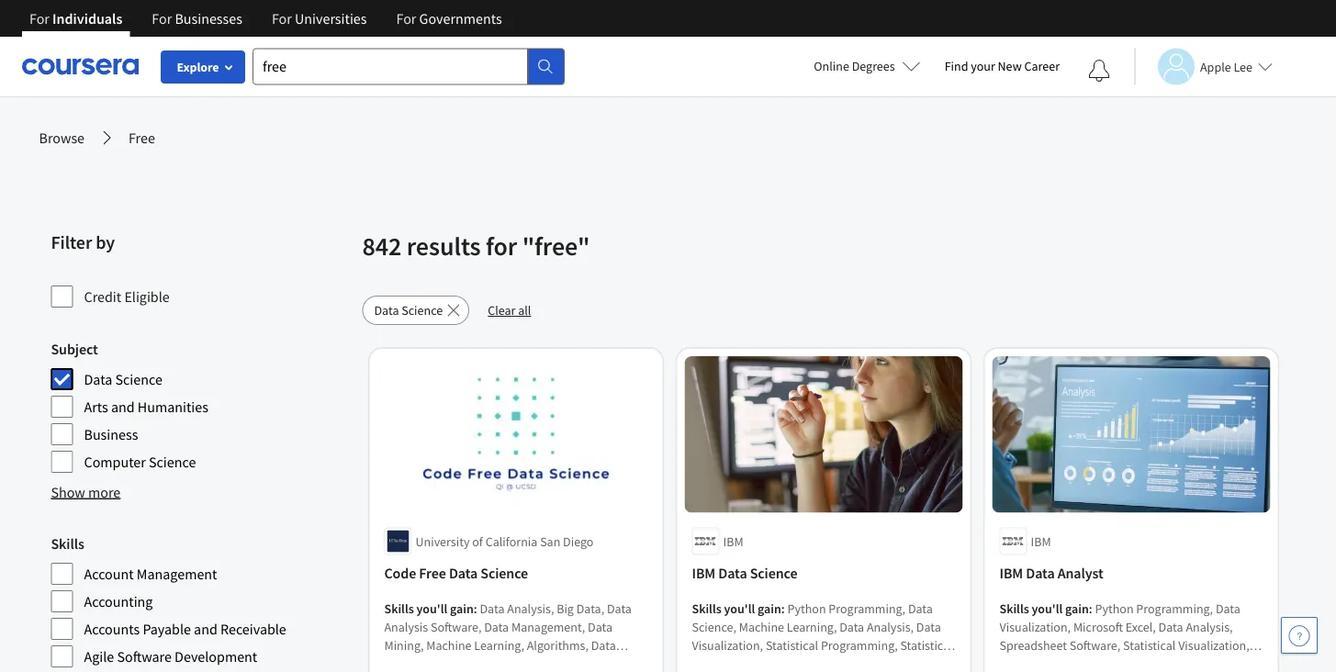 Task type: vqa. For each thing, say whether or not it's contained in the screenshot.
third LIST
no



Task type: describe. For each thing, give the bounding box(es) containing it.
ibm data science
[[692, 565, 798, 583]]

skills up analysis
[[384, 600, 414, 617]]

software
[[117, 648, 172, 666]]

explore button
[[161, 51, 245, 84]]

arts
[[84, 398, 108, 416]]

browse
[[39, 129, 85, 147]]

data inside data science button
[[374, 302, 399, 319]]

individuals
[[52, 9, 122, 28]]

skills you'll gain : for ibm data analyst
[[1000, 600, 1096, 617]]

learning,
[[474, 637, 525, 654]]

banner navigation
[[15, 0, 517, 37]]

842 results for "free"
[[362, 230, 590, 262]]

of
[[472, 533, 483, 550]]

ibm data analyst
[[1000, 565, 1104, 583]]

by
[[96, 231, 115, 254]]

accounts payable and receivable
[[84, 620, 286, 639]]

governments
[[419, 9, 502, 28]]

skills group
[[51, 533, 351, 669]]

filter
[[51, 231, 92, 254]]

ibm data science link
[[692, 563, 956, 585]]

receivable
[[221, 620, 286, 639]]

apple lee button
[[1135, 48, 1273, 85]]

and inside subject group
[[111, 398, 135, 416]]

development
[[175, 648, 257, 666]]

data analysis, big data, data analysis software, data management, data mining, machine learning, algorithms, data model, data visualization software, decis
[[384, 600, 632, 673]]

universities
[[295, 9, 367, 28]]

for businesses
[[152, 9, 242, 28]]

842
[[362, 230, 402, 262]]

big
[[557, 600, 574, 617]]

for
[[486, 230, 517, 262]]

model,
[[384, 655, 421, 672]]

more
[[88, 483, 121, 502]]

university of california san diego
[[416, 533, 594, 550]]

payable
[[143, 620, 191, 639]]

skills down ibm data science on the right bottom of the page
[[692, 600, 722, 617]]

you'll for ibm data science
[[724, 600, 755, 617]]

ibm data analyst link
[[1000, 563, 1264, 585]]

for universities
[[272, 9, 367, 28]]

code
[[384, 565, 416, 583]]

machine
[[426, 637, 472, 654]]

san
[[540, 533, 561, 550]]

science inside button
[[402, 302, 443, 319]]

show
[[51, 483, 85, 502]]

account
[[84, 565, 134, 583]]

for for governments
[[396, 9, 417, 28]]

online
[[814, 58, 850, 74]]

data science button
[[362, 296, 470, 325]]

for for universities
[[272, 9, 292, 28]]

subject group
[[51, 338, 351, 474]]

analyst
[[1058, 565, 1104, 583]]

subject
[[51, 340, 98, 358]]

management,
[[512, 619, 585, 635]]

new
[[998, 58, 1022, 74]]

diego
[[563, 533, 594, 550]]

accounting
[[84, 593, 153, 611]]

skills you'll gain : for ibm data science
[[692, 600, 788, 617]]

for for individuals
[[29, 9, 50, 28]]

data inside ibm data science link
[[719, 565, 747, 583]]

for for businesses
[[152, 9, 172, 28]]



Task type: locate. For each thing, give the bounding box(es) containing it.
1 horizontal spatial gain
[[758, 600, 782, 617]]

all
[[518, 302, 531, 319]]

1 horizontal spatial :
[[782, 600, 785, 617]]

2 you'll from the left
[[724, 600, 755, 617]]

0 horizontal spatial free
[[129, 129, 155, 147]]

mining,
[[384, 637, 424, 654]]

skills
[[51, 535, 84, 553], [384, 600, 414, 617], [692, 600, 722, 617], [1000, 600, 1030, 617]]

online degrees
[[814, 58, 895, 74]]

humanities
[[138, 398, 209, 416]]

ibm
[[724, 533, 744, 550], [1031, 533, 1052, 550], [692, 565, 716, 583], [1000, 565, 1024, 583]]

: down analyst
[[1089, 600, 1093, 617]]

for left the individuals
[[29, 9, 50, 28]]

gain for ibm data science
[[758, 600, 782, 617]]

data inside code free data science link
[[449, 565, 478, 583]]

business
[[84, 425, 138, 444]]

0 horizontal spatial you'll
[[417, 600, 448, 617]]

and right the arts
[[111, 398, 135, 416]]

help center image
[[1289, 625, 1311, 647]]

visualization
[[451, 655, 519, 672]]

arts and humanities
[[84, 398, 209, 416]]

3 : from the left
[[1089, 600, 1093, 617]]

1 you'll from the left
[[417, 600, 448, 617]]

you'll down ibm data science on the right bottom of the page
[[724, 600, 755, 617]]

2 skills you'll gain : from the left
[[692, 600, 788, 617]]

0 horizontal spatial :
[[474, 600, 477, 617]]

data
[[374, 302, 399, 319], [84, 370, 112, 389], [449, 565, 478, 583], [719, 565, 747, 583], [1026, 565, 1055, 583], [480, 600, 505, 617], [607, 600, 632, 617], [484, 619, 509, 635], [588, 619, 613, 635], [591, 637, 616, 654], [423, 655, 448, 672]]

1 vertical spatial software,
[[521, 655, 572, 672]]

1 for from the left
[[29, 9, 50, 28]]

and inside skills group
[[194, 620, 218, 639]]

clear all button
[[477, 296, 542, 325]]

data inside 'ibm data analyst' link
[[1026, 565, 1055, 583]]

skills up account
[[51, 535, 84, 553]]

1 horizontal spatial free
[[419, 565, 446, 583]]

0 horizontal spatial skills you'll gain :
[[384, 600, 480, 617]]

agile software development
[[84, 648, 257, 666]]

1 horizontal spatial software,
[[521, 655, 572, 672]]

1 : from the left
[[474, 600, 477, 617]]

explore
[[177, 59, 219, 75]]

results
[[407, 230, 481, 262]]

1 horizontal spatial skills you'll gain :
[[692, 600, 788, 617]]

for up what do you want to learn? text box on the left top of the page
[[396, 9, 417, 28]]

apple
[[1201, 58, 1232, 75]]

free right code
[[419, 565, 446, 583]]

data science inside subject group
[[84, 370, 163, 389]]

management
[[137, 565, 217, 583]]

you'll up analysis
[[417, 600, 448, 617]]

gain down the code free data science
[[450, 600, 474, 617]]

data,
[[577, 600, 605, 617]]

apple lee
[[1201, 58, 1253, 75]]

None search field
[[253, 48, 565, 85]]

"free"
[[522, 230, 590, 262]]

1 skills you'll gain : from the left
[[384, 600, 480, 617]]

skills you'll gain :
[[384, 600, 480, 617], [692, 600, 788, 617], [1000, 600, 1096, 617]]

skills you'll gain : down ibm data science on the right bottom of the page
[[692, 600, 788, 617]]

algorithms,
[[527, 637, 589, 654]]

and
[[111, 398, 135, 416], [194, 620, 218, 639]]

0 vertical spatial software,
[[431, 619, 482, 635]]

computer
[[84, 453, 146, 471]]

2 gain from the left
[[758, 600, 782, 617]]

online degrees button
[[800, 46, 936, 86]]

2 horizontal spatial :
[[1089, 600, 1093, 617]]

analysis,
[[507, 600, 554, 617]]

0 horizontal spatial and
[[111, 398, 135, 416]]

career
[[1025, 58, 1060, 74]]

clear all
[[488, 302, 531, 319]]

data science inside button
[[374, 302, 443, 319]]

clear
[[488, 302, 516, 319]]

data inside subject group
[[84, 370, 112, 389]]

california
[[486, 533, 538, 550]]

you'll
[[417, 600, 448, 617], [724, 600, 755, 617], [1032, 600, 1063, 617]]

your
[[971, 58, 996, 74]]

data science
[[374, 302, 443, 319], [84, 370, 163, 389]]

coursera image
[[22, 52, 139, 81]]

find your new career
[[945, 58, 1060, 74]]

2 horizontal spatial gain
[[1066, 600, 1089, 617]]

you'll down 'ibm data analyst'
[[1032, 600, 1063, 617]]

data science up arts and humanities at the bottom of the page
[[84, 370, 163, 389]]

lee
[[1234, 58, 1253, 75]]

filter by
[[51, 231, 115, 254]]

1 horizontal spatial data science
[[374, 302, 443, 319]]

2 horizontal spatial skills you'll gain :
[[1000, 600, 1096, 617]]

2 for from the left
[[152, 9, 172, 28]]

show notifications image
[[1089, 60, 1111, 82]]

university
[[416, 533, 470, 550]]

you'll for ibm data analyst
[[1032, 600, 1063, 617]]

agile
[[84, 648, 114, 666]]

1 vertical spatial data science
[[84, 370, 163, 389]]

0 vertical spatial free
[[129, 129, 155, 147]]

3 for from the left
[[272, 9, 292, 28]]

: for ibm data analyst
[[1089, 600, 1093, 617]]

skills you'll gain : up analysis
[[384, 600, 480, 617]]

degrees
[[852, 58, 895, 74]]

0 vertical spatial data science
[[374, 302, 443, 319]]

0 horizontal spatial software,
[[431, 619, 482, 635]]

science
[[402, 302, 443, 319], [115, 370, 163, 389], [149, 453, 196, 471], [481, 565, 528, 583], [750, 565, 798, 583]]

skills you'll gain : down 'ibm data analyst'
[[1000, 600, 1096, 617]]

software, down algorithms,
[[521, 655, 572, 672]]

: down ibm data science on the right bottom of the page
[[782, 600, 785, 617]]

businesses
[[175, 9, 242, 28]]

and up "development"
[[194, 620, 218, 639]]

gain for ibm data analyst
[[1066, 600, 1089, 617]]

1 horizontal spatial and
[[194, 620, 218, 639]]

skills down 'ibm data analyst'
[[1000, 600, 1030, 617]]

credit
[[84, 288, 121, 306]]

: for ibm data science
[[782, 600, 785, 617]]

2 : from the left
[[782, 600, 785, 617]]

find your new career link
[[936, 55, 1069, 78]]

code free data science
[[384, 565, 528, 583]]

3 gain from the left
[[1066, 600, 1089, 617]]

for
[[29, 9, 50, 28], [152, 9, 172, 28], [272, 9, 292, 28], [396, 9, 417, 28]]

gain
[[450, 600, 474, 617], [758, 600, 782, 617], [1066, 600, 1089, 617]]

: down the code free data science
[[474, 600, 477, 617]]

find
[[945, 58, 969, 74]]

for governments
[[396, 9, 502, 28]]

gain down ibm data science on the right bottom of the page
[[758, 600, 782, 617]]

software, up machine
[[431, 619, 482, 635]]

code free data science link
[[384, 563, 648, 585]]

browse link
[[39, 127, 85, 149]]

software,
[[431, 619, 482, 635], [521, 655, 572, 672]]

2 horizontal spatial you'll
[[1032, 600, 1063, 617]]

show more
[[51, 483, 121, 502]]

for individuals
[[29, 9, 122, 28]]

4 for from the left
[[396, 9, 417, 28]]

0 horizontal spatial data science
[[84, 370, 163, 389]]

gain down analyst
[[1066, 600, 1089, 617]]

0 horizontal spatial gain
[[450, 600, 474, 617]]

free
[[129, 129, 155, 147], [419, 565, 446, 583]]

computer science
[[84, 453, 196, 471]]

for left universities
[[272, 9, 292, 28]]

analysis
[[384, 619, 428, 635]]

1 gain from the left
[[450, 600, 474, 617]]

show more button
[[51, 481, 121, 503]]

for left businesses
[[152, 9, 172, 28]]

data science down 842
[[374, 302, 443, 319]]

:
[[474, 600, 477, 617], [782, 600, 785, 617], [1089, 600, 1093, 617]]

eligible
[[124, 288, 170, 306]]

credit eligible
[[84, 288, 170, 306]]

What do you want to learn? text field
[[253, 48, 528, 85]]

1 horizontal spatial you'll
[[724, 600, 755, 617]]

1 vertical spatial free
[[419, 565, 446, 583]]

free right browse
[[129, 129, 155, 147]]

1 vertical spatial and
[[194, 620, 218, 639]]

account management
[[84, 565, 217, 583]]

0 vertical spatial and
[[111, 398, 135, 416]]

skills inside group
[[51, 535, 84, 553]]

accounts
[[84, 620, 140, 639]]

3 skills you'll gain : from the left
[[1000, 600, 1096, 617]]

3 you'll from the left
[[1032, 600, 1063, 617]]



